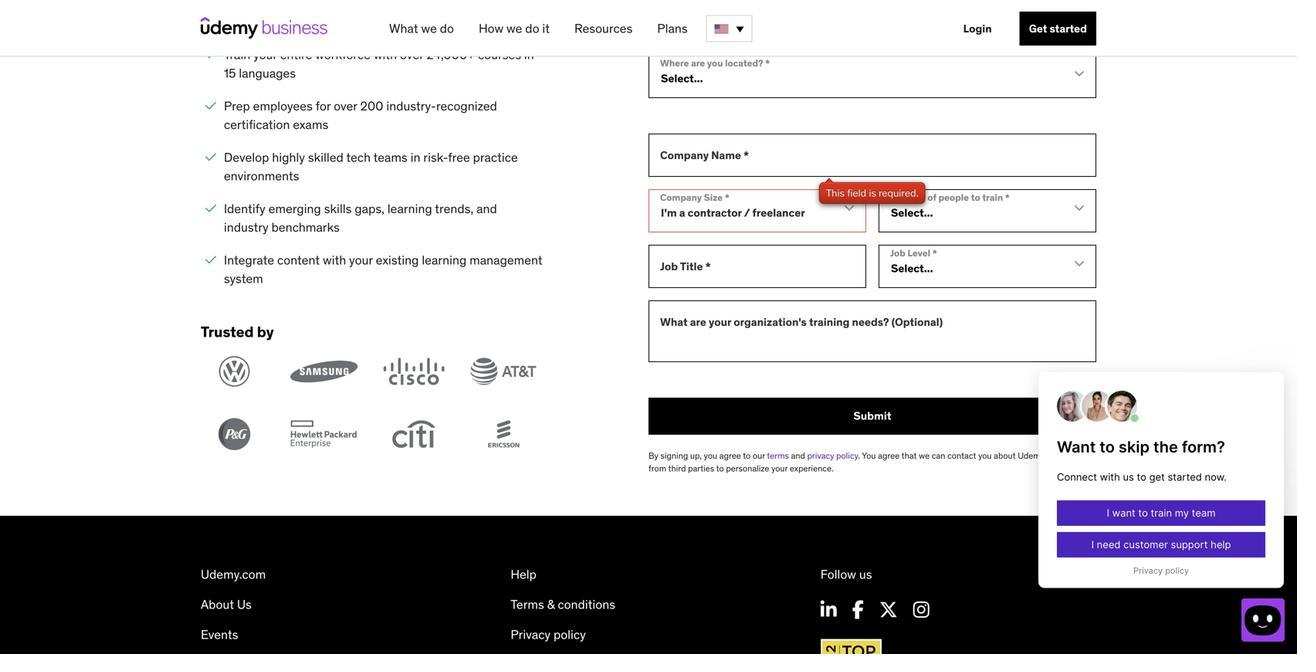 Task type: vqa. For each thing, say whether or not it's contained in the screenshot.
the facebook f image
yes



Task type: locate. For each thing, give the bounding box(es) containing it.
learning for partner,
[[343, 14, 400, 33]]

this field is required.
[[826, 187, 919, 199]]

resources button
[[568, 15, 639, 42]]

1 horizontal spatial job
[[890, 247, 906, 259]]

what inside "dropdown button"
[[389, 20, 418, 36]]

0 horizontal spatial number
[[696, 14, 737, 28]]

to
[[971, 191, 981, 203], [743, 450, 751, 461], [716, 463, 724, 474]]

company size *
[[660, 191, 730, 203]]

0 vertical spatial with
[[374, 47, 397, 63]]

job title *
[[660, 259, 711, 273]]

events link
[[201, 627, 238, 643]]

prep
[[224, 98, 250, 114]]

we inside the how we do it "popup button"
[[507, 20, 522, 36]]

2 horizontal spatial and
[[1047, 450, 1061, 461]]

cisco logo image
[[380, 356, 448, 387]]

we up 24,000+
[[421, 20, 437, 36]]

help link
[[511, 567, 537, 582]]

footer element
[[201, 516, 1097, 654]]

workforce
[[315, 47, 371, 63]]

udemy right about
[[1018, 450, 1045, 461]]

started
[[1050, 22, 1087, 36]]

0 vertical spatial learning
[[343, 14, 400, 33]]

with
[[201, 14, 234, 33]]

your down "terms"
[[772, 463, 788, 474]]

about
[[994, 450, 1016, 461]]

* right name
[[744, 148, 749, 162]]

develop highly skilled tech teams in risk-free practice environments
[[224, 149, 518, 184]]

learning up train your entire workforce with over 24,000+ courses in 15 languages
[[343, 14, 400, 33]]

submit
[[854, 409, 892, 423]]

people
[[939, 191, 969, 203]]

data
[[1079, 450, 1096, 461]]

are right where
[[691, 57, 705, 69]]

agree up personalize
[[720, 450, 741, 461]]

your right as
[[309, 14, 339, 33]]

2 horizontal spatial we
[[919, 450, 930, 461]]

with
[[374, 47, 397, 63], [323, 252, 346, 268]]

you left located?
[[707, 57, 723, 69]]

1 vertical spatial in
[[411, 149, 421, 165]]

terms
[[767, 450, 789, 461]]

200
[[360, 98, 383, 114]]

and right trends,
[[477, 201, 497, 217]]

0 vertical spatial number
[[696, 14, 737, 28]]

this field is required. alert
[[820, 182, 926, 204]]

your up languages
[[253, 47, 277, 63]]

integrate
[[224, 252, 274, 268]]

agree right you
[[878, 450, 900, 461]]

1 vertical spatial over
[[334, 98, 357, 114]]

0 horizontal spatial with
[[323, 252, 346, 268]]

number right the phone
[[696, 14, 737, 28]]

1 vertical spatial policy
[[554, 627, 586, 643]]

we
[[421, 20, 437, 36], [507, 20, 522, 36], [919, 450, 930, 461]]

to left our at the bottom right of page
[[743, 450, 751, 461]]

what down "job title *"
[[660, 315, 688, 329]]

learning
[[343, 14, 400, 33], [388, 201, 432, 217], [422, 252, 467, 268]]

policy down "terms & conditions"
[[554, 627, 586, 643]]

0 horizontal spatial over
[[334, 98, 357, 114]]

do up 24,000+
[[440, 20, 454, 36]]

0 horizontal spatial policy
[[554, 627, 586, 643]]

0 vertical spatial in
[[524, 47, 534, 63]]

industry-
[[386, 98, 436, 114]]

1 vertical spatial are
[[690, 315, 707, 329]]

job for job level *
[[890, 247, 906, 259]]

company left size
[[660, 191, 702, 203]]

and left the use
[[1047, 450, 1061, 461]]

are for what
[[690, 315, 707, 329]]

phone number *
[[660, 14, 745, 28]]

2 vertical spatial learning
[[422, 252, 467, 268]]

how
[[479, 20, 504, 36]]

1 horizontal spatial what
[[660, 315, 688, 329]]

number left of
[[890, 191, 926, 203]]

free
[[448, 149, 470, 165]]

1 horizontal spatial we
[[507, 20, 522, 36]]

in
[[524, 47, 534, 63], [411, 149, 421, 165]]

udemy left as
[[238, 14, 286, 33]]

your
[[309, 14, 339, 33], [253, 47, 277, 63], [349, 252, 373, 268], [709, 315, 732, 329], [772, 463, 788, 474]]

0 vertical spatial what
[[389, 20, 418, 36]]

1 horizontal spatial to
[[743, 450, 751, 461]]

company
[[660, 148, 709, 162], [660, 191, 702, 203]]

policy inside footer element
[[554, 627, 586, 643]]

0 horizontal spatial job
[[660, 259, 678, 273]]

company for company size *
[[660, 191, 702, 203]]

third
[[668, 463, 686, 474]]

facebook f image
[[852, 601, 864, 619]]

you left about
[[979, 450, 992, 461]]

what up train your entire workforce with over 24,000+ courses in 15 languages
[[389, 20, 418, 36]]

from
[[649, 463, 667, 474]]

0 vertical spatial over
[[400, 47, 424, 63]]

ericsson logo image
[[470, 418, 537, 450]]

size
[[704, 191, 723, 203]]

1 vertical spatial company
[[660, 191, 702, 203]]

job left the level
[[890, 247, 906, 259]]

do for what we do
[[440, 20, 454, 36]]

&
[[547, 597, 555, 613]]

2 agree from the left
[[878, 450, 900, 461]]

0 vertical spatial are
[[691, 57, 705, 69]]

over right "for"
[[334, 98, 357, 114]]

integrate content with your existing learning management system
[[224, 252, 543, 287]]

field
[[847, 187, 867, 199]]

instagram image
[[913, 601, 930, 619]]

1 horizontal spatial do
[[525, 20, 539, 36]]

help
[[511, 567, 537, 582]]

learning right gaps,
[[388, 201, 432, 217]]

1 horizontal spatial agree
[[878, 450, 900, 461]]

over
[[400, 47, 424, 63], [334, 98, 357, 114]]

contact
[[948, 450, 977, 461]]

1 agree from the left
[[720, 450, 741, 461]]

1 vertical spatial what
[[660, 315, 688, 329]]

1 vertical spatial learning
[[388, 201, 432, 217]]

hewlett packard enterprise logo image
[[290, 418, 358, 450]]

name
[[711, 148, 741, 162]]

in right courses
[[524, 47, 534, 63]]

policy left you
[[837, 450, 858, 461]]

0 vertical spatial policy
[[837, 450, 858, 461]]

trends,
[[435, 201, 474, 217]]

you
[[462, 14, 487, 33], [707, 57, 723, 69], [704, 450, 718, 461], [979, 450, 992, 461]]

are for where
[[691, 57, 705, 69]]

we right how on the top left of the page
[[507, 20, 522, 36]]

your inside integrate content with your existing learning management system
[[349, 252, 373, 268]]

p&g logo image
[[201, 418, 268, 450]]

do left it
[[525, 20, 539, 36]]

title
[[680, 259, 703, 273]]

job left title
[[660, 259, 678, 273]]

your left existing
[[349, 252, 373, 268]]

to right parties
[[716, 463, 724, 474]]

1 company from the top
[[660, 148, 709, 162]]

x twitter image
[[879, 601, 898, 619]]

trusted by
[[201, 323, 274, 341]]

are down title
[[690, 315, 707, 329]]

1 horizontal spatial policy
[[837, 450, 858, 461]]

content
[[277, 252, 320, 268]]

* for company name *
[[744, 148, 749, 162]]

2 horizontal spatial to
[[971, 191, 981, 203]]

1 do from the left
[[440, 20, 454, 36]]

to left train
[[971, 191, 981, 203]]

organization's
[[734, 315, 807, 329]]

risk-
[[424, 149, 448, 165]]

are
[[691, 57, 705, 69], [690, 315, 707, 329]]

submit button
[[649, 398, 1097, 435]]

trusted
[[201, 323, 254, 341]]

0 vertical spatial company
[[660, 148, 709, 162]]

you
[[862, 450, 876, 461]]

partner,
[[403, 14, 459, 33]]

with inside integrate content with your existing learning management system
[[323, 252, 346, 268]]

1 vertical spatial with
[[323, 252, 346, 268]]

0 vertical spatial udemy
[[238, 14, 286, 33]]

with right content
[[323, 252, 346, 268]]

1 vertical spatial udemy
[[1018, 450, 1045, 461]]

2 do from the left
[[525, 20, 539, 36]]

* for company size *
[[725, 191, 730, 203]]

24,000+
[[427, 47, 475, 63]]

train
[[224, 47, 250, 63]]

by signing up, you agree to our terms and privacy policy
[[649, 450, 858, 461]]

privacy policy link
[[808, 450, 858, 461]]

develop
[[224, 149, 269, 165]]

we inside what we do "dropdown button"
[[421, 20, 437, 36]]

us
[[859, 567, 872, 582]]

in left risk-
[[411, 149, 421, 165]]

learning inside integrate content with your existing learning management system
[[422, 252, 467, 268]]

* up located?
[[739, 14, 745, 28]]

do inside the how we do it "popup button"
[[525, 20, 539, 36]]

company left name
[[660, 148, 709, 162]]

learning right existing
[[422, 252, 467, 268]]

1 vertical spatial number
[[890, 191, 926, 203]]

do inside what we do "dropdown button"
[[440, 20, 454, 36]]

0 horizontal spatial and
[[477, 201, 497, 217]]

by
[[649, 450, 659, 461]]

1 horizontal spatial in
[[524, 47, 534, 63]]

* right title
[[706, 259, 711, 273]]

* right size
[[725, 191, 730, 203]]

linkedin in image
[[821, 601, 837, 619]]

identify emerging skills gaps, learning trends, and industry benchmarks
[[224, 201, 497, 235]]

with down with udemy as your learning partner, you can:
[[374, 47, 397, 63]]

login
[[964, 22, 992, 36]]

1 horizontal spatial over
[[400, 47, 424, 63]]

1 horizontal spatial udemy
[[1018, 450, 1045, 461]]

what for what are your organization's training needs? (optional)
[[660, 315, 688, 329]]

you inside . you agree that we can contact you about udemy and use data from third parties to personalize your experience.
[[979, 450, 992, 461]]

your inside train your entire workforce with over 24,000+ courses in 15 languages
[[253, 47, 277, 63]]

0 horizontal spatial agree
[[720, 450, 741, 461]]

we left can
[[919, 450, 930, 461]]

you left can:
[[462, 14, 487, 33]]

* for job title *
[[706, 259, 711, 273]]

* for phone number *
[[739, 14, 745, 28]]

what
[[389, 20, 418, 36], [660, 315, 688, 329]]

training
[[809, 315, 850, 329]]

0 horizontal spatial what
[[389, 20, 418, 36]]

and inside . you agree that we can contact you about udemy and use data from third parties to personalize your experience.
[[1047, 450, 1061, 461]]

2 vertical spatial to
[[716, 463, 724, 474]]

* right the level
[[933, 247, 937, 259]]

what we do button
[[383, 15, 460, 42]]

industry
[[224, 219, 269, 235]]

learning inside identify emerging skills gaps, learning trends, and industry benchmarks
[[388, 201, 432, 217]]

0 horizontal spatial do
[[440, 20, 454, 36]]

over down what we do "dropdown button"
[[400, 47, 424, 63]]

2 company from the top
[[660, 191, 702, 203]]

0 horizontal spatial we
[[421, 20, 437, 36]]

and up experience.
[[791, 450, 805, 461]]

0 horizontal spatial to
[[716, 463, 724, 474]]

0 horizontal spatial in
[[411, 149, 421, 165]]

1 horizontal spatial with
[[374, 47, 397, 63]]

samsung logo image
[[290, 356, 358, 387]]

*
[[739, 14, 745, 28], [766, 57, 770, 69], [744, 148, 749, 162], [725, 191, 730, 203], [1005, 191, 1010, 203], [933, 247, 937, 259], [706, 259, 711, 273]]

menu navigation
[[377, 0, 1097, 57]]



Task type: describe. For each thing, give the bounding box(es) containing it.
you right up,
[[704, 450, 718, 461]]

that
[[902, 450, 917, 461]]

can:
[[491, 14, 520, 33]]

udemy.com link
[[201, 567, 266, 582]]

about us link
[[201, 597, 252, 613]]

company name *
[[660, 148, 749, 162]]

train
[[983, 191, 1003, 203]]

job level *
[[890, 247, 937, 259]]

our
[[753, 450, 765, 461]]

number of people to train *
[[890, 191, 1010, 203]]

where are you located? *
[[660, 57, 770, 69]]

existing
[[376, 252, 419, 268]]

at&t logo image
[[470, 356, 537, 387]]

us
[[237, 597, 252, 613]]

login button
[[954, 12, 1001, 46]]

experience.
[[790, 463, 834, 474]]

over inside train your entire workforce with over 24,000+ courses in 15 languages
[[400, 47, 424, 63]]

udemy business image
[[201, 17, 327, 39]]

learning for trends,
[[388, 201, 432, 217]]

0 horizontal spatial udemy
[[238, 14, 286, 33]]

train your entire workforce with over 24,000+ courses in 15 languages
[[224, 47, 534, 81]]

can
[[932, 450, 946, 461]]

signing
[[661, 450, 688, 461]]

courses
[[478, 47, 521, 63]]

we for how
[[507, 20, 522, 36]]

* right located?
[[766, 57, 770, 69]]

your inside . you agree that we can contact you about udemy and use data from third parties to personalize your experience.
[[772, 463, 788, 474]]

parties
[[688, 463, 715, 474]]

is
[[869, 187, 876, 199]]

in inside develop highly skilled tech teams in risk-free practice environments
[[411, 149, 421, 165]]

tech
[[346, 149, 371, 165]]

highly
[[272, 149, 305, 165]]

what for what we do
[[389, 20, 418, 36]]

skills
[[324, 201, 352, 217]]

a badge showing that udemy business was named by credly.com as one of the top 20 it & technical training companies in 2022 image
[[817, 636, 886, 654]]

plans
[[657, 20, 688, 36]]

1 horizontal spatial number
[[890, 191, 926, 203]]

it
[[542, 20, 550, 36]]

* right train
[[1005, 191, 1010, 203]]

and inside identify emerging skills gaps, learning trends, and industry benchmarks
[[477, 201, 497, 217]]

over inside prep employees for over 200 industry-recognized certification exams
[[334, 98, 357, 114]]

emerging
[[269, 201, 321, 217]]

your left organization's
[[709, 315, 732, 329]]

certification
[[224, 117, 290, 132]]

use
[[1063, 450, 1077, 461]]

udemy.com
[[201, 567, 266, 582]]

as
[[290, 14, 306, 33]]

privacy policy
[[511, 627, 586, 643]]

0 vertical spatial to
[[971, 191, 981, 203]]

languages
[[239, 65, 296, 81]]

get started link
[[1020, 12, 1097, 46]]

company for company name *
[[660, 148, 709, 162]]

teams
[[374, 149, 408, 165]]

this
[[826, 187, 845, 199]]

Job Title * text field
[[649, 245, 867, 288]]

What are your organization's training needs? (Optional) text field
[[649, 300, 1097, 362]]

prep employees for over 200 industry-recognized certification exams
[[224, 98, 497, 132]]

1 horizontal spatial and
[[791, 450, 805, 461]]

get
[[1029, 22, 1048, 36]]

job for job title *
[[660, 259, 678, 273]]

personalize
[[726, 463, 770, 474]]

about
[[201, 597, 234, 613]]

benchmarks
[[272, 219, 340, 235]]

practice
[[473, 149, 518, 165]]

privacy policy link
[[511, 627, 586, 643]]

udemy inside . you agree that we can contact you about udemy and use data from third parties to personalize your experience.
[[1018, 450, 1045, 461]]

phone
[[660, 14, 693, 28]]

in inside train your entire workforce with over 24,000+ courses in 15 languages
[[524, 47, 534, 63]]

do for how we do it
[[525, 20, 539, 36]]

up,
[[690, 450, 702, 461]]

follow us
[[821, 567, 872, 582]]

with inside train your entire workforce with over 24,000+ courses in 15 languages
[[374, 47, 397, 63]]

for
[[316, 98, 331, 114]]

we inside . you agree that we can contact you about udemy and use data from third parties to personalize your experience.
[[919, 450, 930, 461]]

plans button
[[651, 15, 694, 42]]

what we do
[[389, 20, 454, 36]]

how we do it button
[[473, 15, 556, 42]]

where
[[660, 57, 689, 69]]

terms
[[511, 597, 544, 613]]

required.
[[879, 187, 919, 199]]

to inside . you agree that we can contact you about udemy and use data from third parties to personalize your experience.
[[716, 463, 724, 474]]

located?
[[725, 57, 763, 69]]

citi logo image
[[380, 418, 448, 450]]

with udemy as your learning partner, you can:
[[201, 14, 520, 33]]

how we do it
[[479, 20, 550, 36]]

we for what
[[421, 20, 437, 36]]

get started
[[1029, 22, 1087, 36]]

terms & conditions
[[511, 597, 616, 613]]

recognized
[[436, 98, 497, 114]]

15
[[224, 65, 236, 81]]

agree inside . you agree that we can contact you about udemy and use data from third parties to personalize your experience.
[[878, 450, 900, 461]]

skilled
[[308, 149, 344, 165]]

gaps,
[[355, 201, 385, 217]]

Company Name * text field
[[649, 133, 1097, 177]]

identify
[[224, 201, 266, 217]]

events
[[201, 627, 238, 643]]

1 vertical spatial to
[[743, 450, 751, 461]]

environments
[[224, 168, 299, 184]]

needs?
[[852, 315, 889, 329]]

employees
[[253, 98, 313, 114]]

volkswagen logo image
[[201, 356, 268, 387]]

management
[[470, 252, 543, 268]]

entire
[[280, 47, 312, 63]]

privacy
[[808, 450, 834, 461]]

* for job level *
[[933, 247, 937, 259]]

by
[[257, 323, 274, 341]]

Phone Number * telephone field
[[649, 0, 1097, 42]]



